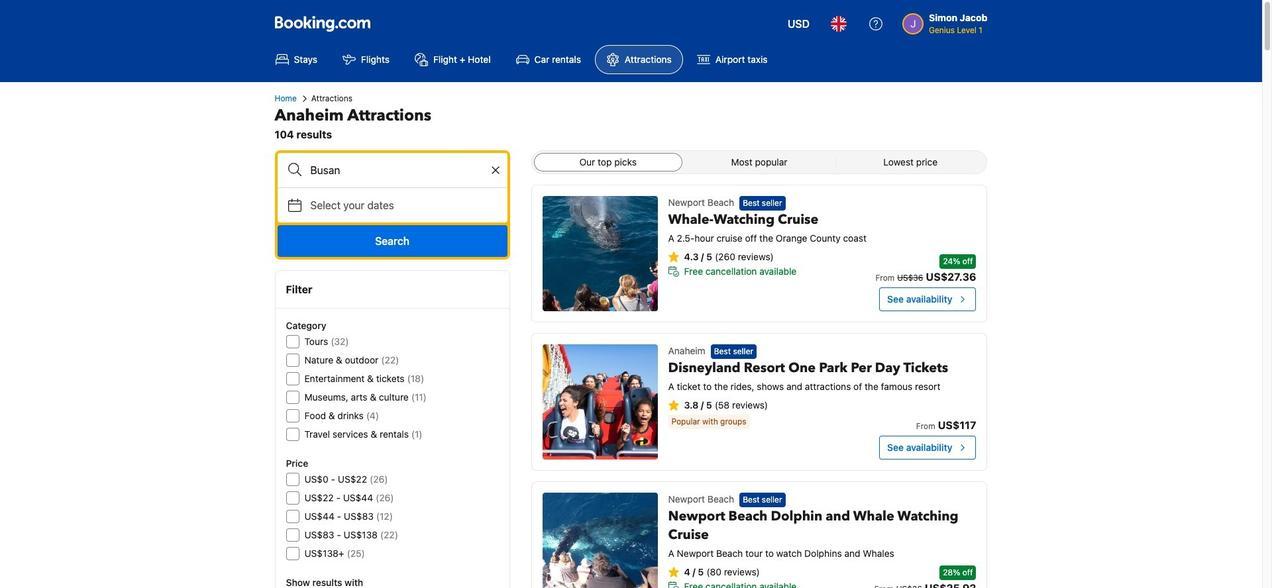 Task type: describe. For each thing, give the bounding box(es) containing it.
whale-watching cruise image
[[542, 196, 658, 311]]

booking.com image
[[275, 16, 370, 32]]

disneyland resort one park per day tickets image
[[542, 345, 658, 460]]

newport beach dolphin and whale watching cruise image
[[542, 493, 658, 588]]



Task type: locate. For each thing, give the bounding box(es) containing it.
your account menu simon jacob genius level 1 element
[[903, 6, 993, 36]]

Where are you going? search field
[[277, 153, 507, 188]]



Task type: vqa. For each thing, say whether or not it's contained in the screenshot.
the leftmost details.
no



